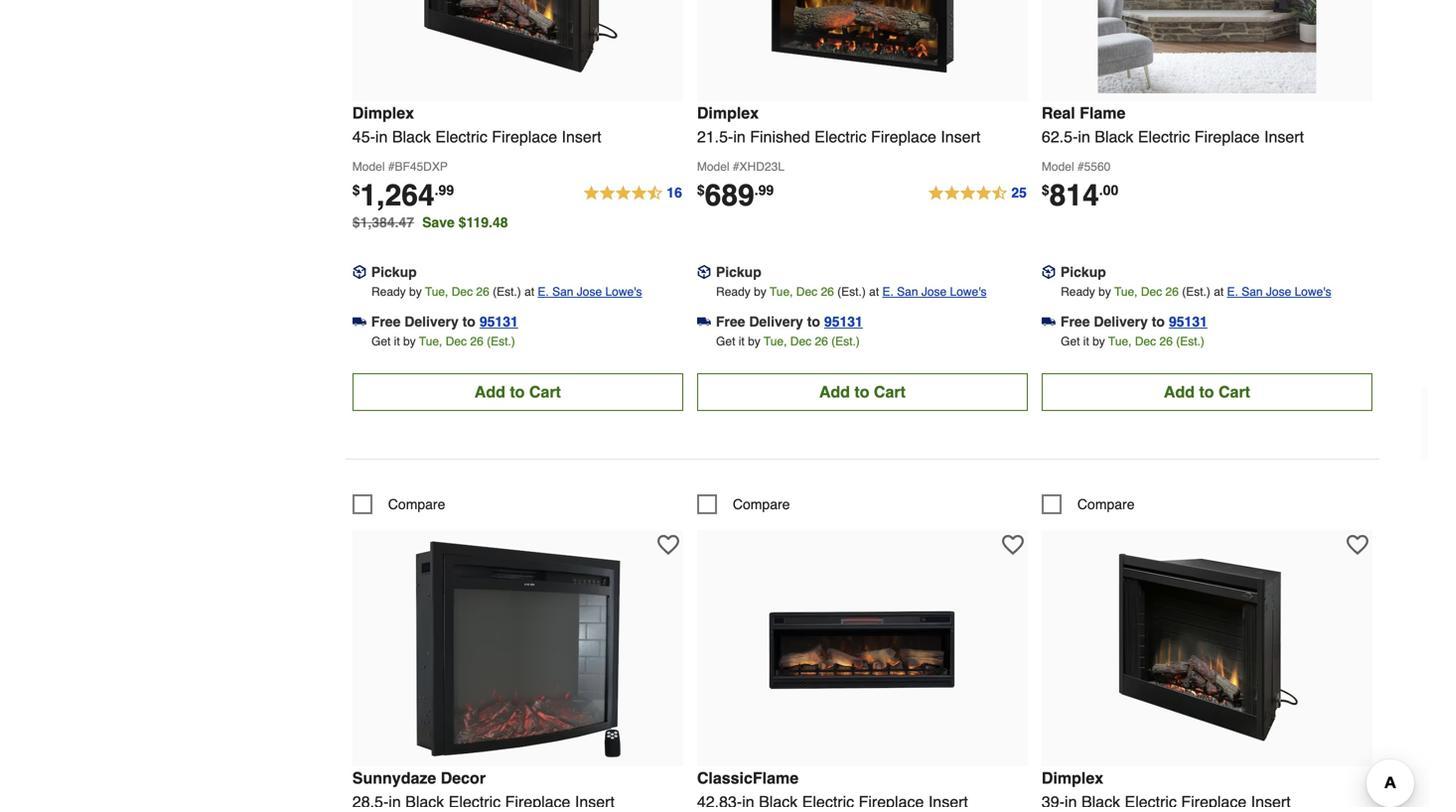 Task type: locate. For each thing, give the bounding box(es) containing it.
ready
[[372, 285, 406, 299], [716, 285, 751, 299], [1061, 285, 1096, 299]]

1,264
[[360, 178, 435, 212]]

1 4.5 stars image from the left
[[582, 182, 683, 206]]

2 horizontal spatial cart
[[1219, 383, 1251, 401]]

1 horizontal spatial insert
[[941, 128, 981, 146]]

1 95131 from the left
[[480, 314, 518, 330]]

3 free delivery to 95131 from the left
[[1061, 314, 1208, 330]]

0 horizontal spatial free
[[371, 314, 401, 330]]

ready for third truck filled icon
[[1061, 285, 1096, 299]]

e. san jose lowe's button for third truck filled icon
[[1227, 282, 1332, 302]]

compare inside 1001463086 element
[[1078, 497, 1135, 512]]

1 horizontal spatial pickup
[[716, 264, 762, 280]]

2 san from the left
[[897, 285, 918, 299]]

1 horizontal spatial #
[[733, 160, 740, 174]]

to
[[463, 314, 476, 330], [807, 314, 820, 330], [1152, 314, 1165, 330], [510, 383, 525, 401], [855, 383, 870, 401], [1199, 383, 1214, 401]]

2 add to cart from the left
[[819, 383, 906, 401]]

3 in from the left
[[1078, 128, 1091, 146]]

2 cart from the left
[[874, 383, 906, 401]]

model down 45-
[[352, 160, 385, 174]]

jose for 'e. san jose lowe's' "button" related to third truck filled icon
[[1266, 285, 1292, 299]]

1 horizontal spatial ready
[[716, 285, 751, 299]]

5001135113 element
[[352, 495, 445, 514]]

2 horizontal spatial insert
[[1265, 128, 1304, 146]]

1 horizontal spatial heart outline image
[[1002, 534, 1024, 556]]

2 horizontal spatial in
[[1078, 128, 1091, 146]]

0 horizontal spatial 95131 button
[[480, 312, 518, 332]]

dimplex inside the 'dimplex 45-in black electric fireplace insert'
[[352, 104, 414, 122]]

1 ready by tue, dec 26 (est.) at e. san jose lowe's from the left
[[372, 285, 642, 299]]

decor
[[441, 769, 486, 788]]

1 e. from the left
[[538, 285, 549, 299]]

2 horizontal spatial pickup
[[1061, 264, 1106, 280]]

0 horizontal spatial at
[[525, 285, 535, 299]]

heart outline image
[[657, 534, 679, 556], [1002, 534, 1024, 556], [1347, 534, 1369, 556]]

in down 'flame'
[[1078, 128, 1091, 146]]

1 get it by tue, dec 26 (est.) from the left
[[372, 335, 515, 349]]

0 horizontal spatial .99
[[435, 182, 454, 198]]

2 horizontal spatial e. san jose lowe's button
[[1227, 282, 1332, 302]]

3 fireplace from the left
[[1195, 128, 1260, 146]]

in for 45-
[[375, 128, 388, 146]]

1 horizontal spatial electric
[[815, 128, 867, 146]]

1 compare from the left
[[388, 497, 445, 512]]

pickup image for 2nd truck filled icon
[[697, 265, 711, 279]]

2 horizontal spatial ready by tue, dec 26 (est.) at e. san jose lowe's
[[1061, 285, 1332, 299]]

2 horizontal spatial san
[[1242, 285, 1263, 299]]

21.5-
[[697, 128, 733, 146]]

add
[[475, 383, 506, 401], [819, 383, 850, 401], [1164, 383, 1195, 401]]

0 horizontal spatial e. san jose lowe's button
[[538, 282, 642, 302]]

dec
[[452, 285, 473, 299], [796, 285, 818, 299], [1141, 285, 1162, 299], [446, 335, 467, 349], [791, 335, 812, 349], [1135, 335, 1156, 349]]

1 horizontal spatial black
[[1095, 128, 1134, 146]]

0 horizontal spatial add to cart
[[475, 383, 561, 401]]

compare for 5001135113 element
[[388, 497, 445, 512]]

0 horizontal spatial compare
[[388, 497, 445, 512]]

1 horizontal spatial dimplex
[[697, 104, 759, 122]]

black inside the 'dimplex 45-in black electric fireplace insert'
[[392, 128, 431, 146]]

2 95131 from the left
[[824, 314, 863, 330]]

1 horizontal spatial cart
[[874, 383, 906, 401]]

3 get it by tue, dec 26 (est.) from the left
[[1061, 335, 1205, 349]]

dimplex 45-in black electric fireplace insert image
[[409, 0, 627, 93]]

electric inside dimplex 21.5-in finished electric fireplace insert
[[815, 128, 867, 146]]

$ 689 .99
[[697, 178, 774, 212]]

0 horizontal spatial electric
[[435, 128, 488, 146]]

dimplex for 21.5-
[[697, 104, 759, 122]]

sunnydaze decor
[[352, 769, 486, 788]]

3 model from the left
[[1042, 160, 1074, 174]]

1 horizontal spatial lowe's
[[950, 285, 987, 299]]

jose
[[577, 285, 602, 299], [922, 285, 947, 299], [1266, 285, 1292, 299]]

2 insert from the left
[[941, 128, 981, 146]]

2 electric from the left
[[815, 128, 867, 146]]

3 e. san jose lowe's button from the left
[[1227, 282, 1332, 302]]

2 horizontal spatial add
[[1164, 383, 1195, 401]]

$ right 16
[[697, 182, 705, 198]]

26
[[476, 285, 489, 299], [821, 285, 834, 299], [1166, 285, 1179, 299], [470, 335, 484, 349], [815, 335, 828, 349], [1160, 335, 1173, 349]]

# up 1,264 at top
[[388, 160, 395, 174]]

1 .99 from the left
[[435, 182, 454, 198]]

3 ready from the left
[[1061, 285, 1096, 299]]

95131 button for 'e. san jose lowe's' "button" related to first truck filled icon from left
[[480, 312, 518, 332]]

0 horizontal spatial dimplex
[[352, 104, 414, 122]]

0 horizontal spatial $
[[352, 182, 360, 198]]

3 insert from the left
[[1265, 128, 1304, 146]]

0 horizontal spatial 95131
[[480, 314, 518, 330]]

1 pickup image from the left
[[352, 265, 366, 279]]

real flame 62.5-in black electric fireplace insert image
[[1098, 0, 1317, 93]]

2 compare from the left
[[733, 497, 790, 512]]

1 horizontal spatial in
[[733, 128, 746, 146]]

e.
[[538, 285, 549, 299], [883, 285, 894, 299], [1227, 285, 1239, 299]]

0 horizontal spatial truck filled image
[[352, 315, 366, 329]]

1 horizontal spatial pickup image
[[697, 265, 711, 279]]

0 horizontal spatial cart
[[529, 383, 561, 401]]

2 horizontal spatial get it by tue, dec 26 (est.)
[[1061, 335, 1205, 349]]

2 horizontal spatial add to cart
[[1164, 383, 1251, 401]]

ready down actual price $689.99 element
[[716, 285, 751, 299]]

0 horizontal spatial lowe's
[[605, 285, 642, 299]]

0 horizontal spatial insert
[[562, 128, 602, 146]]

cart
[[529, 383, 561, 401], [874, 383, 906, 401], [1219, 383, 1251, 401]]

fireplace inside the 'dimplex 45-in black electric fireplace insert'
[[492, 128, 557, 146]]

1 horizontal spatial 4.5 stars image
[[927, 182, 1028, 206]]

2 black from the left
[[1095, 128, 1134, 146]]

0 horizontal spatial 4.5 stars image
[[582, 182, 683, 206]]

3 electric from the left
[[1138, 128, 1190, 146]]

get for first truck filled icon from left
[[372, 335, 391, 349]]

1 horizontal spatial truck filled image
[[697, 315, 711, 329]]

1 delivery from the left
[[405, 314, 459, 330]]

0 horizontal spatial jose
[[577, 285, 602, 299]]

1 95131 button from the left
[[480, 312, 518, 332]]

e. for 2nd truck filled icon 'e. san jose lowe's' "button"
[[883, 285, 894, 299]]

1 horizontal spatial 95131 button
[[824, 312, 863, 332]]

4.5 stars image
[[582, 182, 683, 206], [927, 182, 1028, 206]]

1 horizontal spatial compare
[[733, 497, 790, 512]]

get
[[372, 335, 391, 349], [716, 335, 736, 349], [1061, 335, 1080, 349]]

model down 62.5-
[[1042, 160, 1074, 174]]

compare for 1000631507 element
[[733, 497, 790, 512]]

1 horizontal spatial ready by tue, dec 26 (est.) at e. san jose lowe's
[[716, 285, 987, 299]]

#
[[388, 160, 395, 174], [733, 160, 740, 174], [1078, 160, 1084, 174]]

2 get it by tue, dec 26 (est.) from the left
[[716, 335, 860, 349]]

.99 inside $ 689 .99
[[755, 182, 774, 198]]

1 horizontal spatial add
[[819, 383, 850, 401]]

$ up $1,384.47
[[352, 182, 360, 198]]

2 e. from the left
[[883, 285, 894, 299]]

2 delivery from the left
[[749, 314, 803, 330]]

1 add from the left
[[475, 383, 506, 401]]

3 jose from the left
[[1266, 285, 1292, 299]]

2 95131 button from the left
[[824, 312, 863, 332]]

$ inside $ 814 .00
[[1042, 182, 1050, 198]]

0 horizontal spatial pickup
[[371, 264, 417, 280]]

add to cart
[[475, 383, 561, 401], [819, 383, 906, 401], [1164, 383, 1251, 401]]

2 horizontal spatial free
[[1061, 314, 1090, 330]]

# for finished
[[733, 160, 740, 174]]

1 horizontal spatial get it by tue, dec 26 (est.)
[[716, 335, 860, 349]]

0 horizontal spatial it
[[394, 335, 400, 349]]

1 model from the left
[[352, 160, 385, 174]]

# up actual price $814.00 element
[[1078, 160, 1084, 174]]

0 horizontal spatial ready by tue, dec 26 (est.) at e. san jose lowe's
[[372, 285, 642, 299]]

1 at from the left
[[525, 285, 535, 299]]

fireplace inside dimplex 21.5-in finished electric fireplace insert
[[871, 128, 937, 146]]

0 horizontal spatial heart outline image
[[657, 534, 679, 556]]

dimplex
[[352, 104, 414, 122], [697, 104, 759, 122], [1042, 769, 1104, 788]]

2 horizontal spatial fireplace
[[1195, 128, 1260, 146]]

tue,
[[425, 285, 448, 299], [770, 285, 793, 299], [1115, 285, 1138, 299], [419, 335, 442, 349], [764, 335, 787, 349], [1109, 335, 1132, 349]]

1 # from the left
[[388, 160, 395, 174]]

3 it from the left
[[1084, 335, 1090, 349]]

pickup
[[371, 264, 417, 280], [716, 264, 762, 280], [1061, 264, 1106, 280]]

delivery
[[405, 314, 459, 330], [749, 314, 803, 330], [1094, 314, 1148, 330]]

2 free delivery to 95131 from the left
[[716, 314, 863, 330]]

at
[[525, 285, 535, 299], [869, 285, 879, 299], [1214, 285, 1224, 299]]

1 horizontal spatial fireplace
[[871, 128, 937, 146]]

add for 1st add to cart button from the left
[[475, 383, 506, 401]]

2 ready from the left
[[716, 285, 751, 299]]

black
[[392, 128, 431, 146], [1095, 128, 1134, 146]]

1 in from the left
[[375, 128, 388, 146]]

$
[[352, 182, 360, 198], [697, 182, 705, 198], [1042, 182, 1050, 198]]

2 horizontal spatial delivery
[[1094, 314, 1148, 330]]

25 button
[[927, 182, 1028, 206]]

95131 button
[[480, 312, 518, 332], [824, 312, 863, 332], [1169, 312, 1208, 332]]

0 horizontal spatial in
[[375, 128, 388, 146]]

# for in
[[1078, 160, 1084, 174]]

45-
[[352, 128, 375, 146]]

0 horizontal spatial get
[[372, 335, 391, 349]]

1 horizontal spatial it
[[739, 335, 745, 349]]

2 # from the left
[[733, 160, 740, 174]]

pickup right pickup image
[[1061, 264, 1106, 280]]

1 add to cart button from the left
[[352, 373, 683, 411]]

2 e. san jose lowe's button from the left
[[883, 282, 987, 302]]

pickup image
[[352, 265, 366, 279], [697, 265, 711, 279]]

compare
[[388, 497, 445, 512], [733, 497, 790, 512], [1078, 497, 1135, 512]]

2 horizontal spatial model
[[1042, 160, 1074, 174]]

1 horizontal spatial free
[[716, 314, 745, 330]]

e. san jose lowe's button
[[538, 282, 642, 302], [883, 282, 987, 302], [1227, 282, 1332, 302]]

0 horizontal spatial free delivery to 95131
[[371, 314, 518, 330]]

ready by tue, dec 26 (est.) at e. san jose lowe's
[[372, 285, 642, 299], [716, 285, 987, 299], [1061, 285, 1332, 299]]

ready for first truck filled icon from left
[[372, 285, 406, 299]]

1 fireplace from the left
[[492, 128, 557, 146]]

classicflame 42.83-in black electric fireplace insert image
[[753, 540, 972, 759]]

$ inside $ 1,264 .99
[[352, 182, 360, 198]]

3 95131 button from the left
[[1169, 312, 1208, 332]]

2 horizontal spatial 95131 button
[[1169, 312, 1208, 332]]

lowe's
[[605, 285, 642, 299], [950, 285, 987, 299], [1295, 285, 1332, 299]]

3 add to cart button from the left
[[1042, 373, 1373, 411]]

1 horizontal spatial san
[[897, 285, 918, 299]]

finished
[[750, 128, 810, 146]]

4.5 stars image containing 25
[[927, 182, 1028, 206]]

fireplace down real flame 62.5-in black electric fireplace insert image
[[1195, 128, 1260, 146]]

pickup image down $1,384.47
[[352, 265, 366, 279]]

$ right 25
[[1042, 182, 1050, 198]]

1 horizontal spatial get
[[716, 335, 736, 349]]

2 jose from the left
[[922, 285, 947, 299]]

2 pickup image from the left
[[697, 265, 711, 279]]

95131 button for 'e. san jose lowe's' "button" related to third truck filled icon
[[1169, 312, 1208, 332]]

1 horizontal spatial e. san jose lowe's button
[[883, 282, 987, 302]]

1 horizontal spatial at
[[869, 285, 879, 299]]

in inside the 'dimplex 45-in black electric fireplace insert'
[[375, 128, 388, 146]]

0 horizontal spatial model
[[352, 160, 385, 174]]

lowe's for 2nd truck filled icon 'e. san jose lowe's' "button"
[[950, 285, 987, 299]]

by
[[409, 285, 422, 299], [754, 285, 767, 299], [1099, 285, 1111, 299], [403, 335, 416, 349], [748, 335, 761, 349], [1093, 335, 1105, 349]]

2 horizontal spatial truck filled image
[[1042, 315, 1056, 329]]

.99 inside $ 1,264 .99
[[435, 182, 454, 198]]

in up model # bf45dxp
[[375, 128, 388, 146]]

truck filled image
[[352, 315, 366, 329], [697, 315, 711, 329], [1042, 315, 1056, 329]]

3 san from the left
[[1242, 285, 1263, 299]]

2 $ from the left
[[697, 182, 705, 198]]

classicflame link
[[697, 769, 1028, 808]]

2 horizontal spatial electric
[[1138, 128, 1190, 146]]

bf45dxp
[[395, 160, 448, 174]]

3 lowe's from the left
[[1295, 285, 1332, 299]]

4.5 stars image left 689
[[582, 182, 683, 206]]

1 get from the left
[[372, 335, 391, 349]]

1 horizontal spatial jose
[[922, 285, 947, 299]]

black down 'flame'
[[1095, 128, 1134, 146]]

compare inside 1000631507 element
[[733, 497, 790, 512]]

pickup image down 689
[[697, 265, 711, 279]]

1 e. san jose lowe's button from the left
[[538, 282, 642, 302]]

lowe's for 'e. san jose lowe's' "button" related to third truck filled icon
[[1295, 285, 1332, 299]]

3 free from the left
[[1061, 314, 1090, 330]]

dimplex for 45-
[[352, 104, 414, 122]]

1 insert from the left
[[562, 128, 602, 146]]

(est.)
[[493, 285, 521, 299], [838, 285, 866, 299], [1182, 285, 1211, 299], [487, 335, 515, 349], [832, 335, 860, 349], [1176, 335, 1205, 349]]

free delivery to 95131
[[371, 314, 518, 330], [716, 314, 863, 330], [1061, 314, 1208, 330]]

model for 21.5-in finished electric fireplace insert
[[697, 160, 730, 174]]

2 horizontal spatial free delivery to 95131
[[1061, 314, 1208, 330]]

1 free delivery to 95131 from the left
[[371, 314, 518, 330]]

xhd23l
[[740, 160, 785, 174]]

95131 for 'e. san jose lowe's' "button" related to first truck filled icon from left 95131 button
[[480, 314, 518, 330]]

3 delivery from the left
[[1094, 314, 1148, 330]]

16
[[667, 185, 682, 201]]

pickup down actual price $689.99 element
[[716, 264, 762, 280]]

2 horizontal spatial it
[[1084, 335, 1090, 349]]

2 in from the left
[[733, 128, 746, 146]]

0 horizontal spatial delivery
[[405, 314, 459, 330]]

san
[[552, 285, 574, 299], [897, 285, 918, 299], [1242, 285, 1263, 299]]

black up bf45dxp
[[392, 128, 431, 146]]

2 horizontal spatial ready
[[1061, 285, 1096, 299]]

3 # from the left
[[1078, 160, 1084, 174]]

1 free from the left
[[371, 314, 401, 330]]

dimplex link
[[1042, 769, 1373, 808]]

1 $ from the left
[[352, 182, 360, 198]]

0 horizontal spatial san
[[552, 285, 574, 299]]

0 horizontal spatial #
[[388, 160, 395, 174]]

3 add to cart from the left
[[1164, 383, 1251, 401]]

1 horizontal spatial add to cart button
[[697, 373, 1028, 411]]

delivery for 'e. san jose lowe's' "button" related to first truck filled icon from left 95131 button
[[405, 314, 459, 330]]

2 add from the left
[[819, 383, 850, 401]]

3 truck filled image from the left
[[1042, 315, 1056, 329]]

in up model # xhd23l
[[733, 128, 746, 146]]

2 horizontal spatial jose
[[1266, 285, 1292, 299]]

insert inside the 'dimplex 45-in black electric fireplace insert'
[[562, 128, 602, 146]]

2 horizontal spatial #
[[1078, 160, 1084, 174]]

95131 for 95131 button for 2nd truck filled icon 'e. san jose lowe's' "button"
[[824, 314, 863, 330]]

2 at from the left
[[869, 285, 879, 299]]

95131
[[480, 314, 518, 330], [824, 314, 863, 330], [1169, 314, 1208, 330]]

1 horizontal spatial free delivery to 95131
[[716, 314, 863, 330]]

814
[[1050, 178, 1099, 212]]

actual price $689.99 element
[[697, 178, 774, 212]]

3 cart from the left
[[1219, 383, 1251, 401]]

at for 'e. san jose lowe's' "button" related to first truck filled icon from left
[[525, 285, 535, 299]]

689
[[705, 178, 755, 212]]

get it by tue, dec 26 (est.)
[[372, 335, 515, 349], [716, 335, 860, 349], [1061, 335, 1205, 349]]

# up $ 689 .99
[[733, 160, 740, 174]]

compare inside 5001135113 element
[[388, 497, 445, 512]]

2 it from the left
[[739, 335, 745, 349]]

0 horizontal spatial pickup image
[[352, 265, 366, 279]]

2 free from the left
[[716, 314, 745, 330]]

1 horizontal spatial model
[[697, 160, 730, 174]]

$ inside $ 689 .99
[[697, 182, 705, 198]]

1 horizontal spatial delivery
[[749, 314, 803, 330]]

fireplace down dimplex 45-in black electric fireplace insert image
[[492, 128, 557, 146]]

2 truck filled image from the left
[[697, 315, 711, 329]]

insert inside dimplex 21.5-in finished electric fireplace insert
[[941, 128, 981, 146]]

free for 2nd truck filled icon
[[716, 314, 745, 330]]

2 4.5 stars image from the left
[[927, 182, 1028, 206]]

ready down actual price $814.00 element
[[1061, 285, 1096, 299]]

pickup down $1,384.47
[[371, 264, 417, 280]]

ready down $1,384.47
[[372, 285, 406, 299]]

2 .99 from the left
[[755, 182, 774, 198]]

model
[[352, 160, 385, 174], [697, 160, 730, 174], [1042, 160, 1074, 174]]

2 horizontal spatial add to cart button
[[1042, 373, 1373, 411]]

16 button
[[582, 182, 683, 206]]

electric inside the 'dimplex 45-in black electric fireplace insert'
[[435, 128, 488, 146]]

2 horizontal spatial dimplex
[[1042, 769, 1104, 788]]

1 horizontal spatial add to cart
[[819, 383, 906, 401]]

model down 21.5-
[[697, 160, 730, 174]]

3 95131 from the left
[[1169, 314, 1208, 330]]

.99 down xhd23l
[[755, 182, 774, 198]]

1 jose from the left
[[577, 285, 602, 299]]

pickup image for first truck filled icon from left
[[352, 265, 366, 279]]

0 horizontal spatial black
[[392, 128, 431, 146]]

electric inside real flame 62.5-in black electric fireplace insert
[[1138, 128, 1190, 146]]

2 horizontal spatial get
[[1061, 335, 1080, 349]]

0 horizontal spatial e.
[[538, 285, 549, 299]]

2 lowe's from the left
[[950, 285, 987, 299]]

insert
[[562, 128, 602, 146], [941, 128, 981, 146], [1265, 128, 1304, 146]]

0 horizontal spatial ready
[[372, 285, 406, 299]]

4.5 stars image containing 16
[[582, 182, 683, 206]]

electric for black
[[435, 128, 488, 146]]

3 compare from the left
[[1078, 497, 1135, 512]]

# for black
[[388, 160, 395, 174]]

2 horizontal spatial lowe's
[[1295, 285, 1332, 299]]

1 horizontal spatial 95131
[[824, 314, 863, 330]]

fireplace
[[492, 128, 557, 146], [871, 128, 937, 146], [1195, 128, 1260, 146]]

it
[[394, 335, 400, 349], [739, 335, 745, 349], [1084, 335, 1090, 349]]

$ for 689
[[697, 182, 705, 198]]

0 horizontal spatial fireplace
[[492, 128, 557, 146]]

free delivery to 95131 for 'e. san jose lowe's' "button" related to first truck filled icon from left 95131 button
[[371, 314, 518, 330]]

sunnydaze decor 28.5-in black electric fireplace insert image
[[409, 540, 627, 759]]

was price $1,384.47 element
[[352, 209, 422, 230]]

get for 2nd truck filled icon
[[716, 335, 736, 349]]

1 horizontal spatial e.
[[883, 285, 894, 299]]

dimplex inside dimplex 21.5-in finished electric fireplace insert
[[697, 104, 759, 122]]

3 e. from the left
[[1227, 285, 1239, 299]]

3 $ from the left
[[1042, 182, 1050, 198]]

2 horizontal spatial at
[[1214, 285, 1224, 299]]

add to cart button
[[352, 373, 683, 411], [697, 373, 1028, 411], [1042, 373, 1373, 411]]

1 black from the left
[[392, 128, 431, 146]]

fireplace up 25 button
[[871, 128, 937, 146]]

free
[[371, 314, 401, 330], [716, 314, 745, 330], [1061, 314, 1090, 330]]

4.5 stars image left 814
[[927, 182, 1028, 206]]

1 ready from the left
[[372, 285, 406, 299]]

2 model from the left
[[697, 160, 730, 174]]

1 lowe's from the left
[[605, 285, 642, 299]]

2 fireplace from the left
[[871, 128, 937, 146]]

3 add from the left
[[1164, 383, 1195, 401]]

.99 down bf45dxp
[[435, 182, 454, 198]]

3 at from the left
[[1214, 285, 1224, 299]]

2 horizontal spatial e.
[[1227, 285, 1239, 299]]

.99
[[435, 182, 454, 198], [755, 182, 774, 198]]

2 get from the left
[[716, 335, 736, 349]]

2 horizontal spatial compare
[[1078, 497, 1135, 512]]

compare for 1001463086 element
[[1078, 497, 1135, 512]]

1 horizontal spatial $
[[697, 182, 705, 198]]

dimplex 21.5-in finished electric fireplace insert
[[697, 104, 981, 146]]

delivery for 95131 button related to 'e. san jose lowe's' "button" related to third truck filled icon
[[1094, 314, 1148, 330]]

3 get from the left
[[1061, 335, 1080, 349]]

electric
[[435, 128, 488, 146], [815, 128, 867, 146], [1138, 128, 1190, 146]]

in
[[375, 128, 388, 146], [733, 128, 746, 146], [1078, 128, 1091, 146]]

2 horizontal spatial 95131
[[1169, 314, 1208, 330]]

2 horizontal spatial heart outline image
[[1347, 534, 1369, 556]]

0 horizontal spatial add to cart button
[[352, 373, 683, 411]]

in inside dimplex 21.5-in finished electric fireplace insert
[[733, 128, 746, 146]]



Task type: describe. For each thing, give the bounding box(es) containing it.
4.5 stars image for 1,264
[[582, 182, 683, 206]]

dimplex 21.5-in finished electric fireplace insert image
[[753, 0, 972, 93]]

model for 62.5-in black electric fireplace insert
[[1042, 160, 1074, 174]]

.99 for 689
[[755, 182, 774, 198]]

1000631507 element
[[697, 495, 790, 514]]

dimplex 39-in black electric fireplace insert image
[[1098, 540, 1317, 759]]

get it by tue, dec 26 (est.) for first truck filled icon from left
[[372, 335, 515, 349]]

add for third add to cart button
[[1164, 383, 1195, 401]]

free delivery to 95131 for 95131 button related to 'e. san jose lowe's' "button" related to third truck filled icon
[[1061, 314, 1208, 330]]

95131 button for 2nd truck filled icon 'e. san jose lowe's' "button"
[[824, 312, 863, 332]]

flame
[[1080, 104, 1126, 122]]

1 truck filled image from the left
[[352, 315, 366, 329]]

model # bf45dxp
[[352, 160, 448, 174]]

model # xhd23l
[[697, 160, 785, 174]]

e. for 'e. san jose lowe's' "button" related to first truck filled icon from left
[[538, 285, 549, 299]]

$ 1,264 .99
[[352, 178, 454, 212]]

real
[[1042, 104, 1076, 122]]

1 cart from the left
[[529, 383, 561, 401]]

actual price $1,264.99 element
[[352, 178, 454, 212]]

fireplace for 45-in black electric fireplace insert
[[492, 128, 557, 146]]

1001463086 element
[[1042, 495, 1135, 514]]

4.5 stars image for 689
[[927, 182, 1028, 206]]

electric for finished
[[815, 128, 867, 146]]

3 heart outline image from the left
[[1347, 534, 1369, 556]]

insert inside real flame 62.5-in black electric fireplace insert
[[1265, 128, 1304, 146]]

free delivery to 95131 for 95131 button for 2nd truck filled icon 'e. san jose lowe's' "button"
[[716, 314, 863, 330]]

add for 2nd add to cart button from right
[[819, 383, 850, 401]]

2 ready by tue, dec 26 (est.) at e. san jose lowe's from the left
[[716, 285, 987, 299]]

save
[[422, 214, 455, 230]]

get for third truck filled icon
[[1061, 335, 1080, 349]]

at for 2nd truck filled icon 'e. san jose lowe's' "button"
[[869, 285, 879, 299]]

$119.48
[[459, 214, 508, 230]]

$ for 1,264
[[352, 182, 360, 198]]

delivery for 95131 button for 2nd truck filled icon 'e. san jose lowe's' "button"
[[749, 314, 803, 330]]

25
[[1012, 185, 1027, 201]]

jose for 'e. san jose lowe's' "button" related to first truck filled icon from left
[[577, 285, 602, 299]]

e. san jose lowe's button for first truck filled icon from left
[[538, 282, 642, 302]]

62.5-
[[1042, 128, 1078, 146]]

3 ready by tue, dec 26 (est.) at e. san jose lowe's from the left
[[1061, 285, 1332, 299]]

$ for 814
[[1042, 182, 1050, 198]]

sunnydaze decor link
[[352, 769, 683, 808]]

2 heart outline image from the left
[[1002, 534, 1024, 556]]

fireplace for 21.5-in finished electric fireplace insert
[[871, 128, 937, 146]]

$ 814 .00
[[1042, 178, 1119, 212]]

5560
[[1084, 160, 1111, 174]]

jose for 2nd truck filled icon 'e. san jose lowe's' "button"
[[922, 285, 947, 299]]

1 san from the left
[[552, 285, 574, 299]]

.99 for 1,264
[[435, 182, 454, 198]]

model for 45-in black electric fireplace insert
[[352, 160, 385, 174]]

dimplex 45-in black electric fireplace insert
[[352, 104, 602, 146]]

free for third truck filled icon
[[1061, 314, 1090, 330]]

model # 5560
[[1042, 160, 1111, 174]]

1 pickup from the left
[[371, 264, 417, 280]]

at for 'e. san jose lowe's' "button" related to third truck filled icon
[[1214, 285, 1224, 299]]

ready for 2nd truck filled icon
[[716, 285, 751, 299]]

get it by tue, dec 26 (est.) for third truck filled icon
[[1061, 335, 1205, 349]]

free for first truck filled icon from left
[[371, 314, 401, 330]]

2 add to cart button from the left
[[697, 373, 1028, 411]]

insert for 21.5-in finished electric fireplace insert
[[941, 128, 981, 146]]

3 pickup from the left
[[1061, 264, 1106, 280]]

in for 21.5-
[[733, 128, 746, 146]]

2 pickup from the left
[[716, 264, 762, 280]]

insert for 45-in black electric fireplace insert
[[562, 128, 602, 146]]

1 add to cart from the left
[[475, 383, 561, 401]]

e. for 'e. san jose lowe's' "button" related to third truck filled icon
[[1227, 285, 1239, 299]]

pickup image
[[1042, 265, 1056, 279]]

sunnydaze
[[352, 769, 436, 788]]

black inside real flame 62.5-in black electric fireplace insert
[[1095, 128, 1134, 146]]

$1,384.47 save $119.48
[[352, 214, 508, 230]]

.00
[[1099, 182, 1119, 198]]

95131 for 95131 button related to 'e. san jose lowe's' "button" related to third truck filled icon
[[1169, 314, 1208, 330]]

real flame 62.5-in black electric fireplace insert
[[1042, 104, 1304, 146]]

1 heart outline image from the left
[[657, 534, 679, 556]]

lowe's for 'e. san jose lowe's' "button" related to first truck filled icon from left
[[605, 285, 642, 299]]

actual price $814.00 element
[[1042, 178, 1119, 212]]

classicflame
[[697, 769, 799, 788]]

in inside real flame 62.5-in black electric fireplace insert
[[1078, 128, 1091, 146]]

get it by tue, dec 26 (est.) for 2nd truck filled icon
[[716, 335, 860, 349]]

e. san jose lowe's button for 2nd truck filled icon
[[883, 282, 987, 302]]

1 it from the left
[[394, 335, 400, 349]]

fireplace inside real flame 62.5-in black electric fireplace insert
[[1195, 128, 1260, 146]]

$1,384.47
[[352, 214, 414, 230]]



Task type: vqa. For each thing, say whether or not it's contained in the screenshot.


